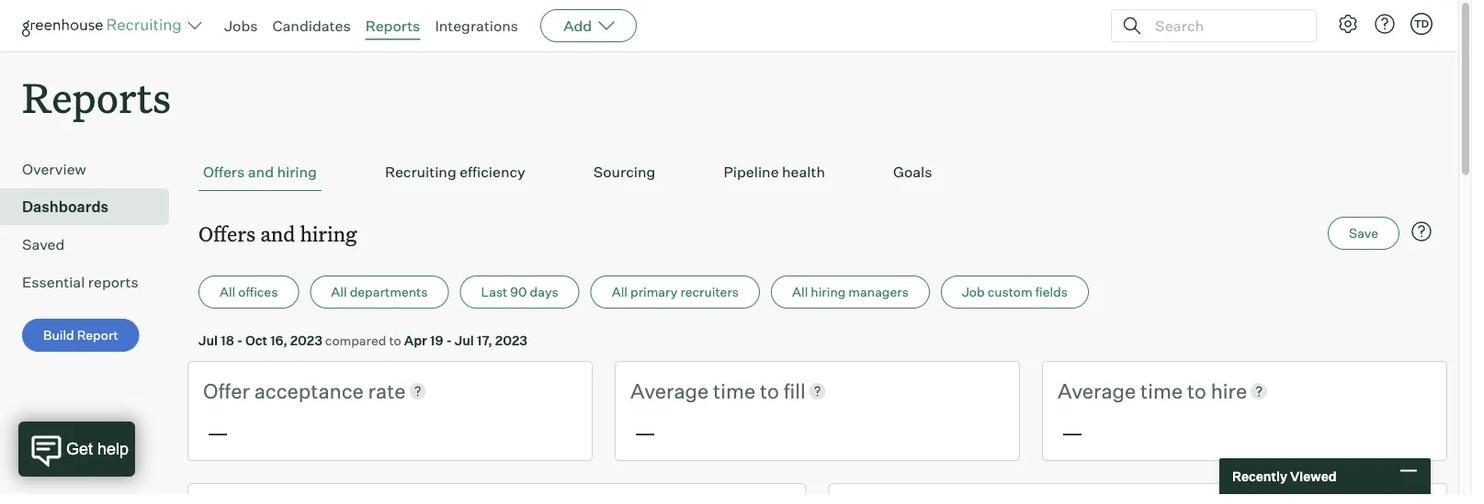 Task type: vqa. For each thing, say whether or not it's contained in the screenshot.
0
no



Task type: describe. For each thing, give the bounding box(es) containing it.
1 horizontal spatial reports
[[366, 17, 421, 35]]

time for fill
[[714, 379, 756, 404]]

1 - from the left
[[237, 333, 243, 349]]

save
[[1350, 225, 1379, 242]]

all offices button
[[199, 276, 299, 309]]

offers inside button
[[203, 163, 245, 181]]

sourcing
[[594, 163, 656, 181]]

1 jul from the left
[[199, 333, 218, 349]]

0 horizontal spatial to
[[389, 333, 402, 349]]

1 2023 from the left
[[290, 333, 323, 349]]

average for fill
[[631, 379, 709, 404]]

18
[[221, 333, 234, 349]]

save button
[[1329, 217, 1400, 250]]

overview
[[22, 160, 86, 179]]

viewed
[[1291, 469, 1337, 485]]

job
[[963, 284, 985, 300]]

pipeline health
[[724, 163, 826, 181]]

faq image
[[1411, 221, 1433, 243]]

average time to for fill
[[631, 379, 784, 404]]

pipeline health button
[[719, 154, 830, 191]]

managers
[[849, 284, 909, 300]]

hire
[[1211, 379, 1248, 404]]

all for all hiring managers
[[793, 284, 808, 300]]

integrations
[[435, 17, 519, 35]]

19
[[430, 333, 444, 349]]

goals
[[894, 163, 933, 181]]

pipeline
[[724, 163, 779, 181]]

time for hire
[[1141, 379, 1183, 404]]

saved link
[[22, 234, 162, 256]]

candidates link
[[273, 17, 351, 35]]

offices
[[238, 284, 278, 300]]

16,
[[270, 333, 288, 349]]

td button
[[1411, 13, 1433, 35]]

jul 18 - oct 16, 2023 compared to apr 19 - jul 17, 2023
[[199, 333, 528, 349]]

offer acceptance
[[203, 379, 368, 404]]

saved
[[22, 236, 65, 254]]

— for hire
[[1062, 419, 1084, 446]]

17,
[[477, 333, 493, 349]]

jobs link
[[224, 17, 258, 35]]

job custom fields button
[[941, 276, 1090, 309]]

average for hire
[[1058, 379, 1137, 404]]

efficiency
[[460, 163, 526, 181]]

2 - from the left
[[446, 333, 452, 349]]

hiring inside all hiring managers button
[[811, 284, 846, 300]]

greenhouse recruiting image
[[22, 15, 188, 37]]

— for fill
[[634, 419, 657, 446]]

oct
[[246, 333, 268, 349]]

td
[[1415, 17, 1430, 30]]

1 vertical spatial offers
[[199, 220, 256, 247]]

essential reports
[[22, 273, 139, 292]]

job custom fields
[[963, 284, 1068, 300]]

all for all offices
[[220, 284, 236, 300]]

recently viewed
[[1233, 469, 1337, 485]]

reports link
[[366, 17, 421, 35]]

departments
[[350, 284, 428, 300]]

apr
[[404, 333, 427, 349]]

reports
[[88, 273, 139, 292]]

custom
[[988, 284, 1033, 300]]

all departments button
[[310, 276, 449, 309]]

recruiting efficiency button
[[381, 154, 530, 191]]

2 2023 from the left
[[495, 333, 528, 349]]

last
[[481, 284, 508, 300]]

add button
[[541, 9, 637, 42]]



Task type: locate. For each thing, give the bounding box(es) containing it.
2023
[[290, 333, 323, 349], [495, 333, 528, 349]]

to for fill
[[760, 379, 780, 404]]

reports
[[366, 17, 421, 35], [22, 70, 171, 124]]

1 horizontal spatial average time to
[[1058, 379, 1211, 404]]

2 horizontal spatial —
[[1062, 419, 1084, 446]]

all left departments
[[331, 284, 347, 300]]

last 90 days
[[481, 284, 559, 300]]

all inside button
[[612, 284, 628, 300]]

and inside button
[[248, 163, 274, 181]]

2 time from the left
[[1141, 379, 1183, 404]]

1 horizontal spatial jul
[[455, 333, 474, 349]]

last 90 days button
[[460, 276, 580, 309]]

0 vertical spatial reports
[[366, 17, 421, 35]]

and
[[248, 163, 274, 181], [260, 220, 295, 247]]

0 horizontal spatial reports
[[22, 70, 171, 124]]

offers and hiring
[[203, 163, 317, 181], [199, 220, 357, 247]]

all
[[220, 284, 236, 300], [331, 284, 347, 300], [612, 284, 628, 300], [793, 284, 808, 300]]

1 horizontal spatial 2023
[[495, 333, 528, 349]]

2023 right 16,
[[290, 333, 323, 349]]

fill
[[784, 379, 806, 404]]

configure image
[[1338, 13, 1360, 35]]

candidates
[[273, 17, 351, 35]]

all for all primary recruiters
[[612, 284, 628, 300]]

hiring inside offers and hiring button
[[277, 163, 317, 181]]

4 all from the left
[[793, 284, 808, 300]]

essential reports link
[[22, 271, 162, 293]]

essential
[[22, 273, 85, 292]]

3 all from the left
[[612, 284, 628, 300]]

average time to for hire
[[1058, 379, 1211, 404]]

0 horizontal spatial —
[[207, 419, 229, 446]]

all offices
[[220, 284, 278, 300]]

all inside "button"
[[331, 284, 347, 300]]

1 horizontal spatial -
[[446, 333, 452, 349]]

2 all from the left
[[331, 284, 347, 300]]

recruiting efficiency
[[385, 163, 526, 181]]

time left hire
[[1141, 379, 1183, 404]]

1 time from the left
[[714, 379, 756, 404]]

all primary recruiters button
[[591, 276, 760, 309]]

dashboards
[[22, 198, 109, 216]]

1 vertical spatial offers and hiring
[[199, 220, 357, 247]]

acceptance
[[254, 379, 364, 404]]

2 average from the left
[[1058, 379, 1137, 404]]

to left hire
[[1188, 379, 1207, 404]]

0 horizontal spatial average
[[631, 379, 709, 404]]

health
[[782, 163, 826, 181]]

- right 19
[[446, 333, 452, 349]]

2023 right '17,' on the bottom of the page
[[495, 333, 528, 349]]

all primary recruiters
[[612, 284, 739, 300]]

to left apr at the left bottom of page
[[389, 333, 402, 349]]

- right 18
[[237, 333, 243, 349]]

build
[[43, 327, 74, 344]]

report
[[77, 327, 118, 344]]

jobs
[[224, 17, 258, 35]]

offers
[[203, 163, 245, 181], [199, 220, 256, 247]]

all hiring managers button
[[771, 276, 930, 309]]

build report
[[43, 327, 118, 344]]

tab list containing offers and hiring
[[199, 154, 1437, 191]]

1 average from the left
[[631, 379, 709, 404]]

Search text field
[[1151, 12, 1300, 39]]

jul left '17,' on the bottom of the page
[[455, 333, 474, 349]]

sourcing button
[[589, 154, 661, 191]]

days
[[530, 284, 559, 300]]

to
[[389, 333, 402, 349], [760, 379, 780, 404], [1188, 379, 1207, 404]]

90
[[511, 284, 527, 300]]

to left fill at the bottom right of the page
[[760, 379, 780, 404]]

reports right candidates link
[[366, 17, 421, 35]]

tab list
[[199, 154, 1437, 191]]

all hiring managers
[[793, 284, 909, 300]]

dashboards link
[[22, 196, 162, 218]]

offers and hiring inside offers and hiring button
[[203, 163, 317, 181]]

1 vertical spatial and
[[260, 220, 295, 247]]

time
[[714, 379, 756, 404], [1141, 379, 1183, 404]]

0 vertical spatial offers and hiring
[[203, 163, 317, 181]]

td button
[[1408, 9, 1437, 39]]

2 — from the left
[[634, 419, 657, 446]]

all left offices
[[220, 284, 236, 300]]

1 — from the left
[[207, 419, 229, 446]]

0 vertical spatial hiring
[[277, 163, 317, 181]]

hiring
[[277, 163, 317, 181], [300, 220, 357, 247], [811, 284, 846, 300]]

jul
[[199, 333, 218, 349], [455, 333, 474, 349]]

goals button
[[889, 154, 937, 191]]

1 horizontal spatial average
[[1058, 379, 1137, 404]]

build report button
[[22, 319, 139, 352]]

primary
[[631, 284, 678, 300]]

time left fill at the bottom right of the page
[[714, 379, 756, 404]]

0 horizontal spatial 2023
[[290, 333, 323, 349]]

all left primary
[[612, 284, 628, 300]]

1 vertical spatial hiring
[[300, 220, 357, 247]]

-
[[237, 333, 243, 349], [446, 333, 452, 349]]

1 average time to from the left
[[631, 379, 784, 404]]

recently
[[1233, 469, 1288, 485]]

average time to
[[631, 379, 784, 404], [1058, 379, 1211, 404]]

0 horizontal spatial time
[[714, 379, 756, 404]]

compared
[[325, 333, 386, 349]]

—
[[207, 419, 229, 446], [634, 419, 657, 446], [1062, 419, 1084, 446]]

overview link
[[22, 158, 162, 180]]

2 jul from the left
[[455, 333, 474, 349]]

1 vertical spatial reports
[[22, 70, 171, 124]]

average
[[631, 379, 709, 404], [1058, 379, 1137, 404]]

fields
[[1036, 284, 1068, 300]]

offer
[[203, 379, 250, 404]]

reports down greenhouse recruiting image
[[22, 70, 171, 124]]

3 — from the left
[[1062, 419, 1084, 446]]

offers and hiring button
[[199, 154, 322, 191]]

1 all from the left
[[220, 284, 236, 300]]

2 horizontal spatial to
[[1188, 379, 1207, 404]]

0 vertical spatial and
[[248, 163, 274, 181]]

recruiting
[[385, 163, 457, 181]]

integrations link
[[435, 17, 519, 35]]

1 horizontal spatial to
[[760, 379, 780, 404]]

all departments
[[331, 284, 428, 300]]

2 vertical spatial hiring
[[811, 284, 846, 300]]

jul left 18
[[199, 333, 218, 349]]

0 horizontal spatial average time to
[[631, 379, 784, 404]]

recruiters
[[681, 284, 739, 300]]

0 horizontal spatial jul
[[199, 333, 218, 349]]

add
[[564, 17, 592, 35]]

rate
[[368, 379, 406, 404]]

to for hire
[[1188, 379, 1207, 404]]

0 horizontal spatial -
[[237, 333, 243, 349]]

all for all departments
[[331, 284, 347, 300]]

1 horizontal spatial time
[[1141, 379, 1183, 404]]

1 horizontal spatial —
[[634, 419, 657, 446]]

all left managers
[[793, 284, 808, 300]]

0 vertical spatial offers
[[203, 163, 245, 181]]

2 average time to from the left
[[1058, 379, 1211, 404]]



